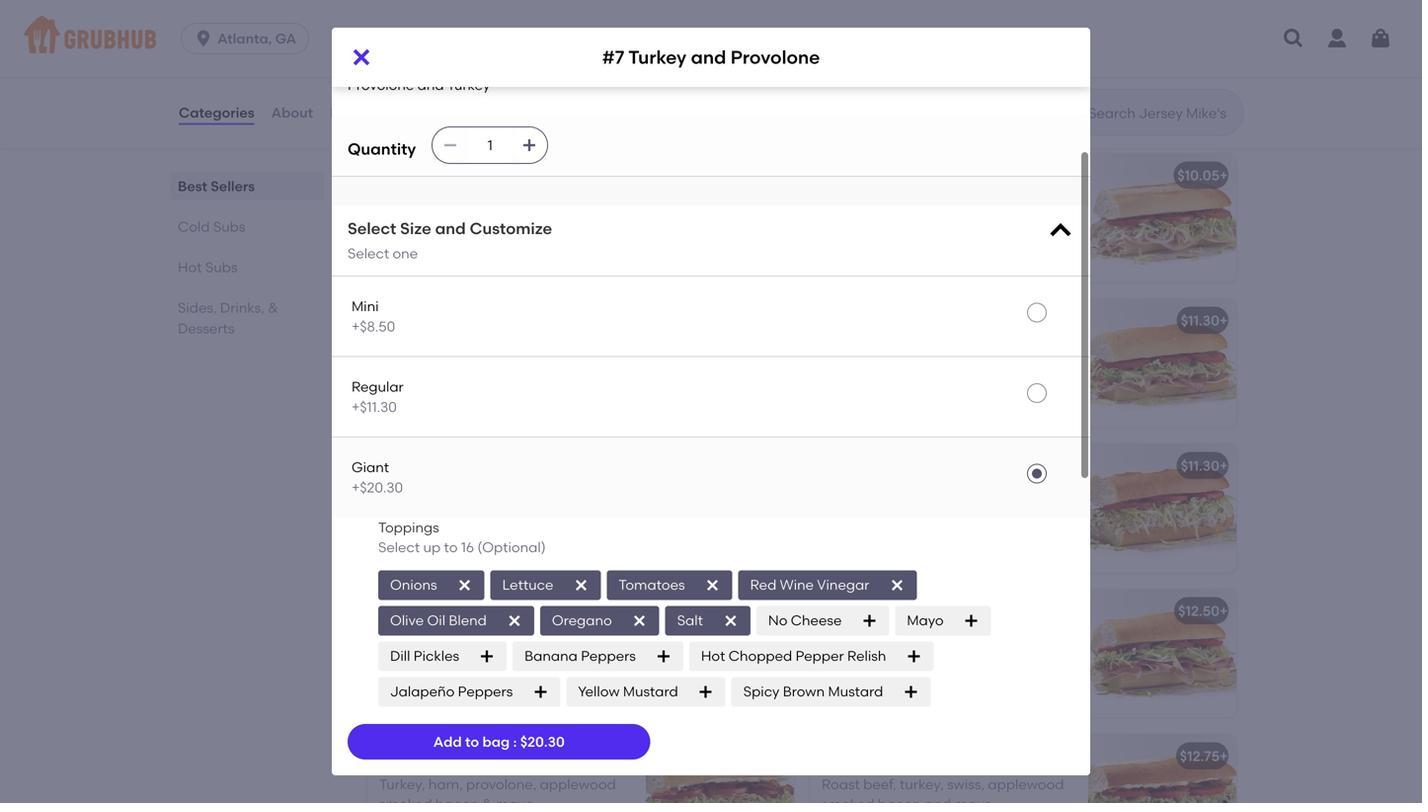 Task type: locate. For each thing, give the bounding box(es) containing it.
1 horizontal spatial mayo
[[955, 796, 993, 803]]

hot chopped pepper relish
[[701, 648, 886, 664]]

#3
[[822, 167, 840, 184]]

0 horizontal spatial $12.75 +
[[738, 603, 786, 619]]

1 horizontal spatial cold
[[363, 69, 413, 94]]

1 vertical spatial subs
[[213, 218, 245, 235]]

customize
[[470, 219, 552, 238]]

0 vertical spatial provolone,
[[422, 340, 492, 357]]

1 horizontal spatial applewood
[[988, 776, 1064, 793]]

0 vertical spatial subs
[[418, 69, 468, 94]]

2 $11.30 + from the top
[[1181, 457, 1228, 474]]

best seller
[[834, 582, 894, 597]]

jalapeño peppers
[[390, 683, 513, 700]]

+ for #9 club supreme image in the right of the page
[[1220, 748, 1228, 765]]

applewood right the swiss,
[[988, 776, 1064, 793]]

0 vertical spatial hot
[[178, 259, 202, 276]]

roast left beef,
[[822, 776, 860, 793]]

italian
[[935, 607, 979, 623]]

mayo down :
[[496, 796, 534, 803]]

$10.05 down any
[[1178, 167, 1220, 184]]

:
[[513, 733, 517, 750]]

select left one
[[348, 245, 389, 262]]

subs
[[418, 69, 468, 94], [213, 218, 245, 235], [205, 259, 238, 276]]

olive
[[390, 612, 424, 629]]

+ for #10 tuna fish image
[[1220, 457, 1228, 474]]

to left bag
[[465, 733, 479, 750]]

oil up natural at the left of page
[[427, 612, 446, 629]]

swiss, provolone, & green bell peppers.
[[379, 340, 576, 377]]

no cheese
[[768, 612, 842, 629]]

1 vertical spatial provolone,
[[466, 776, 537, 793]]

1 horizontal spatial $10.05 +
[[1178, 167, 1228, 184]]

ham, for cappacuolo
[[895, 340, 929, 357]]

1 bacon from the left
[[435, 796, 479, 803]]

1 vertical spatial peppers
[[458, 683, 513, 700]]

0 vertical spatial #7
[[602, 46, 624, 68]]

$10.05 + down any
[[1178, 167, 1228, 184]]

mayo
[[496, 796, 534, 803], [955, 796, 993, 803]]

& inside swiss, provolone, & green bell peppers.
[[496, 340, 506, 357]]

vinegar,
[[1042, 97, 1089, 111]]

$11.30 for provolone and turkey
[[1181, 457, 1220, 474]]

sub
[[483, 97, 503, 111]]

$10.05 + left #3
[[735, 167, 786, 184]]

beef,
[[863, 776, 897, 793]]

turkey, ham, provolone, applewood smoked bacon & mayo
[[379, 776, 616, 803]]

smoked down beef,
[[822, 796, 875, 803]]

Search Jersey Mike's search field
[[1086, 104, 1238, 122]]

& right drinks,
[[268, 299, 278, 316]]

natural
[[399, 631, 448, 647]]

2 $11.30 from the top
[[1181, 457, 1220, 474]]

1 vertical spatial roast
[[822, 776, 860, 793]]

and inside select size and customize select one
[[435, 219, 466, 238]]

svg image for yellow mustard
[[698, 684, 714, 700]]

1 vertical spatial hot
[[701, 648, 725, 664]]

ham, down sub
[[429, 776, 463, 793]]

cappacuolo,
[[822, 655, 907, 671]]

the down best seller
[[849, 607, 874, 623]]

best for best seller
[[834, 582, 859, 597]]

1 $11.30 from the top
[[1181, 312, 1220, 329]]

1 $11.30 + from the top
[[1181, 312, 1228, 329]]

0 vertical spatial &
[[268, 299, 278, 316]]

1 horizontal spatial cappacuolo
[[822, 360, 904, 377]]

#2 jersey shore's favorite image
[[646, 154, 794, 282]]

main navigation navigation
[[0, 0, 1422, 77]]

svg image for mayo
[[964, 613, 979, 629]]

1 vertical spatial provolone and turkey
[[379, 485, 522, 502]]

the right #14
[[406, 312, 431, 329]]

sides, drinks, & desserts
[[178, 299, 278, 337]]

1 vertical spatial $12.75 +
[[1180, 748, 1228, 765]]

provolone, for provolone, ham, prosciuttini and cappacuolo
[[822, 340, 892, 357]]

ham, down mayo
[[895, 635, 929, 651]]

2 applewood from the left
[[988, 776, 1064, 793]]

to left 16
[[444, 539, 458, 556]]

select inside toppings select up to 16 (optional)
[[378, 539, 420, 556]]

1 vertical spatial $11.30
[[1181, 457, 1220, 474]]

2 vertical spatial subs
[[205, 259, 238, 276]]

#7 turkey and provolone up toppings select up to 16 (optional)
[[379, 457, 544, 474]]

provolone up (optional)
[[477, 457, 544, 474]]

and
[[691, 46, 726, 68], [417, 76, 444, 93], [1110, 97, 1133, 111], [879, 167, 906, 184], [487, 195, 513, 212], [892, 195, 918, 212], [435, 219, 466, 238], [1011, 340, 1038, 357], [447, 457, 473, 474], [449, 485, 476, 502], [477, 603, 504, 619], [962, 655, 988, 671], [925, 796, 951, 803]]

1 horizontal spatial the
[[849, 607, 874, 623]]

select up one
[[348, 219, 396, 238]]

& inside sides, drinks, & desserts
[[268, 299, 278, 316]]

cold
[[363, 69, 413, 94], [178, 218, 210, 235]]

sandwiches
[[506, 97, 574, 111]]

peppers down rounds!
[[581, 648, 636, 664]]

+$8.50
[[352, 318, 395, 335]]

1 horizontal spatial $12.75
[[1180, 748, 1220, 765]]

0 horizontal spatial ham
[[453, 195, 483, 212]]

svg image inside "main navigation" navigation
[[1282, 27, 1306, 50]]

0 horizontal spatial mustard
[[623, 683, 678, 700]]

search icon image
[[1057, 101, 1081, 124]]

toppings
[[378, 519, 439, 536]]

bell
[[552, 340, 576, 357]]

1 horizontal spatial &
[[482, 796, 493, 803]]

0 vertical spatial $12.75 +
[[738, 603, 786, 619]]

the for #14
[[406, 312, 431, 329]]

#8 club sub image
[[646, 735, 794, 803]]

lettuce,
[[930, 97, 976, 111]]

$12.75 for #6  roast beef and provolone image
[[738, 603, 777, 619]]

cappacuolo
[[517, 195, 598, 212], [822, 360, 904, 377]]

#7 up fresh
[[602, 46, 624, 68]]

provolone, for provolone, ham, prosciuttini, cappacuolo, salami, and pepperoni
[[822, 635, 892, 651]]

hot
[[178, 259, 202, 276], [701, 648, 725, 664]]

#7 up +$20.30
[[379, 457, 396, 474]]

prepared
[[728, 97, 781, 111]]

regular
[[352, 378, 404, 395]]

add
[[433, 733, 462, 750]]

all natural oven roasted top rounds!
[[379, 631, 617, 647]]

mini +$8.50
[[352, 298, 395, 335]]

0 vertical spatial the
[[406, 312, 431, 329]]

0 vertical spatial to
[[444, 539, 458, 556]]

0 vertical spatial peppers
[[581, 648, 636, 664]]

0 horizontal spatial roast
[[401, 603, 440, 619]]

cold inside cold subs northeast-style cold sub sandwiches sliced fresh in front of you. prepared mike's way® with onions, lettuce, tomatoes, vinegar, oil and spices. any combination gladly accepted.
[[363, 69, 413, 94]]

1 vertical spatial select
[[348, 245, 389, 262]]

0 vertical spatial ham,
[[895, 340, 929, 357]]

2 vertical spatial select
[[378, 539, 420, 556]]

1 vertical spatial to
[[465, 733, 479, 750]]

1 vertical spatial oil
[[427, 612, 446, 629]]

2 mustard from the left
[[828, 683, 883, 700]]

1 vertical spatial best
[[834, 582, 859, 597]]

2 mayo from the left
[[955, 796, 993, 803]]

best up #13
[[834, 582, 859, 597]]

$11.30 +
[[1181, 312, 1228, 329], [1181, 457, 1228, 474]]

swiss,
[[947, 776, 985, 793]]

ham, for smoked
[[429, 776, 463, 793]]

ham, for salami,
[[895, 635, 929, 651]]

up
[[423, 539, 441, 556]]

#3 ham and provolone
[[822, 167, 977, 184]]

0 horizontal spatial bacon
[[435, 796, 479, 803]]

#10 tuna fish image
[[1088, 444, 1237, 573]]

1 vertical spatial $11.30 +
[[1181, 457, 1228, 474]]

1 mayo from the left
[[496, 796, 534, 803]]

atlanta, ga button
[[181, 23, 317, 54]]

$12.75 + for #6  roast beef and provolone image
[[738, 603, 786, 619]]

1 smoked from the left
[[379, 796, 432, 803]]

1 vertical spatial #7 turkey and provolone
[[379, 457, 544, 474]]

subs inside cold subs northeast-style cold sub sandwiches sliced fresh in front of you. prepared mike's way® with onions, lettuce, tomatoes, vinegar, oil and spices. any combination gladly accepted.
[[418, 69, 468, 94]]

provolone,
[[379, 195, 449, 212], [822, 340, 892, 357], [822, 635, 892, 651]]

wine
[[780, 577, 814, 593]]

0 vertical spatial #7 turkey and provolone
[[602, 46, 820, 68]]

mayo down the swiss,
[[955, 796, 993, 803]]

roast down onions
[[401, 603, 440, 619]]

0 horizontal spatial hot
[[178, 259, 202, 276]]

1 horizontal spatial peppers
[[581, 648, 636, 664]]

hot for hot subs
[[178, 259, 202, 276]]

cold up hot subs
[[178, 218, 210, 235]]

2 vertical spatial &
[[482, 796, 493, 803]]

pepperoni
[[992, 655, 1061, 671]]

0 horizontal spatial mayo
[[496, 796, 534, 803]]

1 horizontal spatial smoked
[[822, 796, 875, 803]]

smoked inside turkey, ham, provolone, applewood smoked bacon & mayo
[[379, 796, 432, 803]]

hot subs
[[178, 259, 238, 276]]

1 horizontal spatial best
[[834, 582, 859, 597]]

& left green
[[496, 340, 506, 357]]

0 horizontal spatial $12.75
[[738, 603, 777, 619]]

0 horizontal spatial peppers
[[458, 683, 513, 700]]

1 $10.05 from the left
[[735, 167, 777, 184]]

oil
[[1092, 97, 1108, 111], [427, 612, 446, 629]]

2 bacon from the left
[[878, 796, 921, 803]]

svg image for salt
[[723, 613, 739, 629]]

0 vertical spatial provolone,
[[379, 195, 449, 212]]

1 horizontal spatial hot
[[701, 648, 725, 664]]

smoked down turkey,
[[379, 796, 432, 803]]

provolone, ham, prosciuttini, cappacuolo, salami, and pepperoni
[[822, 635, 1061, 671]]

no
[[768, 612, 788, 629]]

bacon inside turkey, ham, provolone, applewood smoked bacon & mayo
[[435, 796, 479, 803]]

2 horizontal spatial &
[[496, 340, 506, 357]]

1 horizontal spatial ham
[[921, 195, 952, 212]]

$10.05 down prepared
[[735, 167, 777, 184]]

subs down cold subs
[[205, 259, 238, 276]]

tomatoes
[[619, 577, 685, 593]]

to
[[444, 539, 458, 556], [465, 733, 479, 750]]

svg image
[[1369, 27, 1393, 50], [194, 29, 213, 48], [350, 45, 373, 69], [443, 137, 459, 153], [573, 577, 589, 593], [705, 577, 721, 593], [889, 577, 905, 593], [632, 613, 648, 629], [479, 648, 495, 664], [906, 648, 922, 664], [533, 684, 549, 700], [903, 684, 919, 700]]

0 horizontal spatial best
[[178, 178, 207, 195]]

toppings select up to 16 (optional)
[[378, 519, 546, 556]]

of
[[687, 97, 698, 111]]

0 vertical spatial best
[[178, 178, 207, 195]]

1 horizontal spatial bacon
[[878, 796, 921, 803]]

roast
[[401, 603, 440, 619], [822, 776, 860, 793]]

turkey up (optional)
[[479, 485, 522, 502]]

provolone, ham, prosciuttini and cappacuolo
[[822, 340, 1038, 377]]

provolone, down add to bag : $20.30
[[466, 776, 537, 793]]

ham, inside turkey, ham, provolone, applewood smoked bacon & mayo
[[429, 776, 463, 793]]

svg image for olive oil blend
[[507, 613, 522, 629]]

roast beef, turkey, swiss, applewood smoked bacon and mayo
[[822, 776, 1064, 803]]

provolone, down veggie
[[422, 340, 492, 357]]

1 horizontal spatial $12.75 +
[[1180, 748, 1228, 765]]

0 horizontal spatial the
[[406, 312, 431, 329]]

$12.75
[[738, 603, 777, 619], [1180, 748, 1220, 765]]

0 horizontal spatial applewood
[[540, 776, 616, 793]]

yellow mustard
[[578, 683, 678, 700]]

oil right search icon
[[1092, 97, 1108, 111]]

+ for #3 ham and provolone image at right top
[[1220, 167, 1228, 184]]

peppers
[[581, 648, 636, 664], [458, 683, 513, 700]]

ham down the #2 jersey shore's favorite
[[453, 195, 483, 212]]

1 applewood from the left
[[540, 776, 616, 793]]

2 $10.05 + from the left
[[1178, 167, 1228, 184]]

bacon down beef,
[[878, 796, 921, 803]]

turkey up in
[[628, 46, 687, 68]]

0 horizontal spatial smoked
[[379, 796, 432, 803]]

provolone and turkey up toppings select up to 16 (optional)
[[379, 485, 522, 502]]

beef
[[443, 603, 474, 619]]

1 vertical spatial provolone,
[[822, 340, 892, 357]]

provolone up northeast-
[[348, 76, 414, 93]]

1 horizontal spatial $10.05
[[1178, 167, 1220, 184]]

1 vertical spatial $12.75
[[1180, 748, 1220, 765]]

#6  roast beef and provolone
[[379, 603, 575, 619]]

+$11.30
[[352, 398, 397, 415]]

ham, left prosciuttini
[[895, 340, 929, 357]]

hot up 'sides,'
[[178, 259, 202, 276]]

#13 the original italian image
[[1088, 589, 1237, 718]]

peppers up bag
[[458, 683, 513, 700]]

& inside turkey, ham, provolone, applewood smoked bacon & mayo
[[482, 796, 493, 803]]

provolone and turkey up style
[[348, 76, 490, 93]]

add to bag : $20.30
[[433, 733, 565, 750]]

best for best sellers
[[178, 178, 207, 195]]

applewood
[[540, 776, 616, 793], [988, 776, 1064, 793]]

cold for cold subs
[[178, 218, 210, 235]]

#6  roast beef and provolone image
[[646, 589, 794, 718]]

1 horizontal spatial mustard
[[828, 683, 883, 700]]

16
[[461, 539, 474, 556]]

0 vertical spatial $11.30
[[1181, 312, 1220, 329]]

svg image
[[1282, 27, 1306, 50], [522, 137, 538, 153], [1047, 217, 1075, 245], [457, 577, 473, 593], [507, 613, 522, 629], [723, 613, 739, 629], [862, 613, 877, 629], [964, 613, 979, 629], [656, 648, 672, 664], [698, 684, 714, 700]]

gladly
[[440, 114, 475, 128]]

$11.30 + for provolone and turkey
[[1181, 457, 1228, 474]]

jalapeño
[[390, 683, 455, 700]]

ham, inside provolone, ham, prosciuttini, cappacuolo, salami, and pepperoni
[[895, 635, 929, 651]]

provolone, inside swiss, provolone, & green bell peppers.
[[422, 340, 492, 357]]

$10.05 for provolone, ham and cappacuolo
[[735, 167, 777, 184]]

1 vertical spatial ham,
[[895, 635, 929, 651]]

0 vertical spatial roast
[[401, 603, 440, 619]]

provolone, inside provolone, ham, prosciuttini, cappacuolo, salami, and pepperoni
[[822, 635, 892, 651]]

2 smoked from the left
[[822, 796, 875, 803]]

ham,
[[895, 340, 929, 357], [895, 635, 929, 651], [429, 776, 463, 793]]

2 $10.05 from the left
[[1178, 167, 1220, 184]]

provolone down 'lettuce'
[[507, 603, 575, 619]]

mustard down 'cappacuolo,'
[[828, 683, 883, 700]]

subs up style
[[418, 69, 468, 94]]

vinegar
[[817, 577, 870, 593]]

0 horizontal spatial $10.05
[[735, 167, 777, 184]]

select down toppings
[[378, 539, 420, 556]]

1 vertical spatial cappacuolo
[[822, 360, 904, 377]]

hot down salt
[[701, 648, 725, 664]]

& down bag
[[482, 796, 493, 803]]

1 vertical spatial &
[[496, 340, 506, 357]]

0 vertical spatial oil
[[1092, 97, 1108, 111]]

cold up northeast-
[[363, 69, 413, 94]]

subs down "sellers"
[[213, 218, 245, 235]]

0 horizontal spatial $10.05 +
[[735, 167, 786, 184]]

2 vertical spatial ham,
[[429, 776, 463, 793]]

banana
[[525, 648, 578, 664]]

peppers for jalapeño peppers
[[458, 683, 513, 700]]

0 horizontal spatial &
[[268, 299, 278, 316]]

1 vertical spatial the
[[849, 607, 874, 623]]

provolone,
[[422, 340, 492, 357], [466, 776, 537, 793]]

1 $10.05 + from the left
[[735, 167, 786, 184]]

1 vertical spatial #7
[[379, 457, 396, 474]]

0 vertical spatial cappacuolo
[[517, 195, 598, 212]]

mustard
[[623, 683, 678, 700], [828, 683, 883, 700]]

0 horizontal spatial cold
[[178, 218, 210, 235]]

1 horizontal spatial roast
[[822, 776, 860, 793]]

provolone, inside turkey, ham, provolone, applewood smoked bacon & mayo
[[466, 776, 537, 793]]

1 horizontal spatial oil
[[1092, 97, 1108, 111]]

0 vertical spatial $11.30 +
[[1181, 312, 1228, 329]]

and inside provolone, ham, prosciuttini, cappacuolo, salami, and pepperoni
[[962, 655, 988, 671]]

#7 turkey and provolone up you.
[[602, 46, 820, 68]]

salami,
[[910, 655, 959, 671]]

applewood down "$20.30"
[[540, 776, 616, 793]]

ham down #3 ham and provolone
[[921, 195, 952, 212]]

favorite
[[501, 167, 557, 184]]

bacon
[[435, 796, 479, 803], [878, 796, 921, 803]]

0 vertical spatial cold
[[363, 69, 413, 94]]

mustard right the yellow
[[623, 683, 678, 700]]

best
[[178, 178, 207, 195], [834, 582, 859, 597]]

provolone, inside provolone, ham, prosciuttini and cappacuolo
[[822, 340, 892, 357]]

best left "sellers"
[[178, 178, 207, 195]]

prosciuttini,
[[933, 635, 1011, 651]]

provolone up "provolone and ham"
[[909, 167, 977, 184]]

peppers for banana peppers
[[581, 648, 636, 664]]

bacon down sub
[[435, 796, 479, 803]]

swiss,
[[379, 340, 419, 357]]

mayo inside turkey, ham, provolone, applewood smoked bacon & mayo
[[496, 796, 534, 803]]

& for drinks,
[[268, 299, 278, 316]]

0 horizontal spatial cappacuolo
[[517, 195, 598, 212]]

0 vertical spatial $12.75
[[738, 603, 777, 619]]

1 vertical spatial cold
[[178, 218, 210, 235]]

ham, inside provolone, ham, prosciuttini and cappacuolo
[[895, 340, 929, 357]]

2 vertical spatial provolone,
[[822, 635, 892, 651]]

0 horizontal spatial to
[[444, 539, 458, 556]]



Task type: vqa. For each thing, say whether or not it's contained in the screenshot.
2nd 'Shaq-a-Roni Pizza' button
no



Task type: describe. For each thing, give the bounding box(es) containing it.
about
[[271, 104, 313, 121]]

+ for #6  roast beef and provolone image
[[777, 603, 786, 619]]

#6
[[379, 603, 397, 619]]

svg image inside atlanta, ga button
[[194, 29, 213, 48]]

olive oil blend
[[390, 612, 487, 629]]

2 ham from the left
[[921, 195, 952, 212]]

brown
[[783, 683, 825, 700]]

$12.75 for #9 club supreme image in the right of the page
[[1180, 748, 1220, 765]]

relish
[[848, 648, 886, 664]]

with
[[856, 97, 881, 111]]

#8 club sub
[[379, 748, 462, 765]]

0 vertical spatial provolone and turkey
[[348, 76, 490, 93]]

+$20.30
[[352, 479, 403, 496]]

+ for #2 jersey shore's favorite image
[[777, 167, 786, 184]]

bacon inside roast beef, turkey, swiss, applewood smoked bacon and mayo
[[878, 796, 921, 803]]

#5 the super sub image
[[1088, 299, 1237, 427]]

$10.05 + for provolone and ham
[[1178, 167, 1228, 184]]

smoked inside roast beef, turkey, swiss, applewood smoked bacon and mayo
[[822, 796, 875, 803]]

& for provolone,
[[496, 340, 506, 357]]

provolone down ham
[[822, 195, 888, 212]]

#14 the veggie image
[[646, 299, 794, 427]]

dill
[[390, 648, 410, 664]]

accepted.
[[478, 114, 537, 128]]

combination
[[363, 114, 437, 128]]

about button
[[270, 77, 314, 148]]

subs for hot subs
[[205, 259, 238, 276]]

#14 the veggie
[[379, 312, 482, 329]]

sliced
[[577, 97, 610, 111]]

(optional)
[[477, 539, 546, 556]]

$11.30 + for swiss, provolone, & green bell peppers.
[[1181, 312, 1228, 329]]

drinks,
[[220, 299, 265, 316]]

#3 ham and provolone image
[[1088, 154, 1237, 282]]

size
[[400, 219, 431, 238]]

giant +$20.30
[[352, 459, 403, 496]]

onions,
[[883, 97, 927, 111]]

applewood inside turkey, ham, provolone, applewood smoked bacon & mayo
[[540, 776, 616, 793]]

#9 club supreme image
[[1088, 735, 1237, 803]]

roast inside roast beef, turkey, swiss, applewood smoked bacon and mayo
[[822, 776, 860, 793]]

#14
[[379, 312, 403, 329]]

atlanta, ga
[[217, 30, 296, 47]]

$12.50
[[1178, 603, 1220, 619]]

sides,
[[178, 299, 217, 316]]

oregano
[[552, 612, 612, 629]]

best sellers
[[178, 178, 255, 195]]

hot for hot chopped pepper relish
[[701, 648, 725, 664]]

dill pickles
[[390, 648, 459, 664]]

oven
[[451, 631, 483, 647]]

yellow
[[578, 683, 620, 700]]

any
[[1179, 97, 1201, 111]]

cold
[[455, 97, 480, 111]]

1 mustard from the left
[[623, 683, 678, 700]]

lettuce
[[502, 577, 554, 593]]

$10.05 + for provolone, ham and cappacuolo
[[735, 167, 786, 184]]

0 horizontal spatial #7
[[379, 457, 396, 474]]

blend
[[449, 612, 487, 629]]

#7 turkey and provolone image
[[646, 444, 794, 573]]

desserts
[[178, 320, 234, 337]]

rounds!
[[568, 631, 617, 647]]

svg image for onions
[[457, 577, 473, 593]]

mike's
[[784, 97, 819, 111]]

subs for cold subs northeast-style cold sub sandwiches sliced fresh in front of you. prepared mike's way® with onions, lettuce, tomatoes, vinegar, oil and spices. any combination gladly accepted.
[[418, 69, 468, 94]]

northeast-
[[363, 97, 426, 111]]

pickles
[[414, 648, 459, 664]]

red wine vinegar
[[750, 577, 870, 593]]

way®
[[822, 97, 854, 111]]

provolone up toppings
[[379, 485, 446, 502]]

$11.30 for swiss, provolone, & green bell peppers.
[[1181, 312, 1220, 329]]

#2 jersey shore's favorite
[[379, 167, 557, 184]]

turkey,
[[379, 776, 425, 793]]

quantity
[[348, 139, 416, 159]]

ham
[[843, 167, 876, 184]]

cold subs northeast-style cold sub sandwiches sliced fresh in front of you. prepared mike's way® with onions, lettuce, tomatoes, vinegar, oil and spices. any combination gladly accepted.
[[363, 69, 1201, 128]]

#13 the original italian
[[822, 607, 979, 623]]

subs for cold subs
[[213, 218, 245, 235]]

applewood inside roast beef, turkey, swiss, applewood smoked bacon and mayo
[[988, 776, 1064, 793]]

$10.05 for provolone and ham
[[1178, 167, 1220, 184]]

categories button
[[178, 77, 255, 148]]

cold subs
[[178, 218, 245, 235]]

sub
[[436, 748, 462, 765]]

$12.75 + for #9 club supreme image in the right of the page
[[1180, 748, 1228, 765]]

the for #13
[[849, 607, 874, 623]]

+ for #5 the super sub image
[[1220, 312, 1228, 329]]

provolone, for provolone, ham and cappacuolo
[[379, 195, 449, 212]]

pepper
[[796, 648, 844, 664]]

and inside roast beef, turkey, swiss, applewood smoked bacon and mayo
[[925, 796, 951, 803]]

provolone, ham and cappacuolo
[[379, 195, 598, 212]]

cold for cold subs northeast-style cold sub sandwiches sliced fresh in front of you. prepared mike's way® with onions, lettuce, tomatoes, vinegar, oil and spices. any combination gladly accepted.
[[363, 69, 413, 94]]

regular +$11.30
[[352, 378, 404, 415]]

reviews
[[330, 104, 385, 121]]

svg image for no cheese
[[862, 613, 877, 629]]

to inside toppings select up to 16 (optional)
[[444, 539, 458, 556]]

$12.50 +
[[1178, 603, 1228, 619]]

ga
[[275, 30, 296, 47]]

atlanta,
[[217, 30, 272, 47]]

svg image for banana peppers
[[656, 648, 672, 664]]

original
[[877, 607, 932, 623]]

top
[[542, 631, 564, 647]]

#13
[[822, 607, 845, 623]]

1 horizontal spatial #7 turkey and provolone
[[602, 46, 820, 68]]

categories
[[179, 104, 254, 121]]

Input item quantity number field
[[468, 128, 512, 163]]

turkey up +$20.30
[[399, 457, 443, 474]]

and inside cold subs northeast-style cold sub sandwiches sliced fresh in front of you. prepared mike's way® with onions, lettuce, tomatoes, vinegar, oil and spices. any combination gladly accepted.
[[1110, 97, 1133, 111]]

mayo
[[907, 612, 944, 629]]

mini
[[352, 298, 379, 315]]

oil inside cold subs northeast-style cold sub sandwiches sliced fresh in front of you. prepared mike's way® with onions, lettuce, tomatoes, vinegar, oil and spices. any combination gladly accepted.
[[1092, 97, 1108, 111]]

mayo inside roast beef, turkey, swiss, applewood smoked bacon and mayo
[[955, 796, 993, 803]]

front
[[657, 97, 684, 111]]

0 vertical spatial select
[[348, 219, 396, 238]]

#2
[[379, 167, 397, 184]]

turkey up the "cold"
[[447, 76, 490, 93]]

shore's
[[448, 167, 498, 184]]

cappacuolo inside provolone, ham, prosciuttini and cappacuolo
[[822, 360, 904, 377]]

1 ham from the left
[[453, 195, 483, 212]]

spicy brown mustard
[[743, 683, 883, 700]]

0 horizontal spatial oil
[[427, 612, 446, 629]]

0 horizontal spatial #7 turkey and provolone
[[379, 457, 544, 474]]

jersey
[[400, 167, 445, 184]]

provolone up cold subs northeast-style cold sub sandwiches sliced fresh in front of you. prepared mike's way® with onions, lettuce, tomatoes, vinegar, oil and spices. any combination gladly accepted. on the top
[[731, 46, 820, 68]]

and inside provolone, ham, prosciuttini and cappacuolo
[[1011, 340, 1038, 357]]

seller
[[862, 582, 894, 597]]

turkey,
[[900, 776, 944, 793]]

1 horizontal spatial to
[[465, 733, 479, 750]]

style
[[426, 97, 452, 111]]

1 horizontal spatial #7
[[602, 46, 624, 68]]

green
[[509, 340, 548, 357]]

you.
[[701, 97, 725, 111]]



